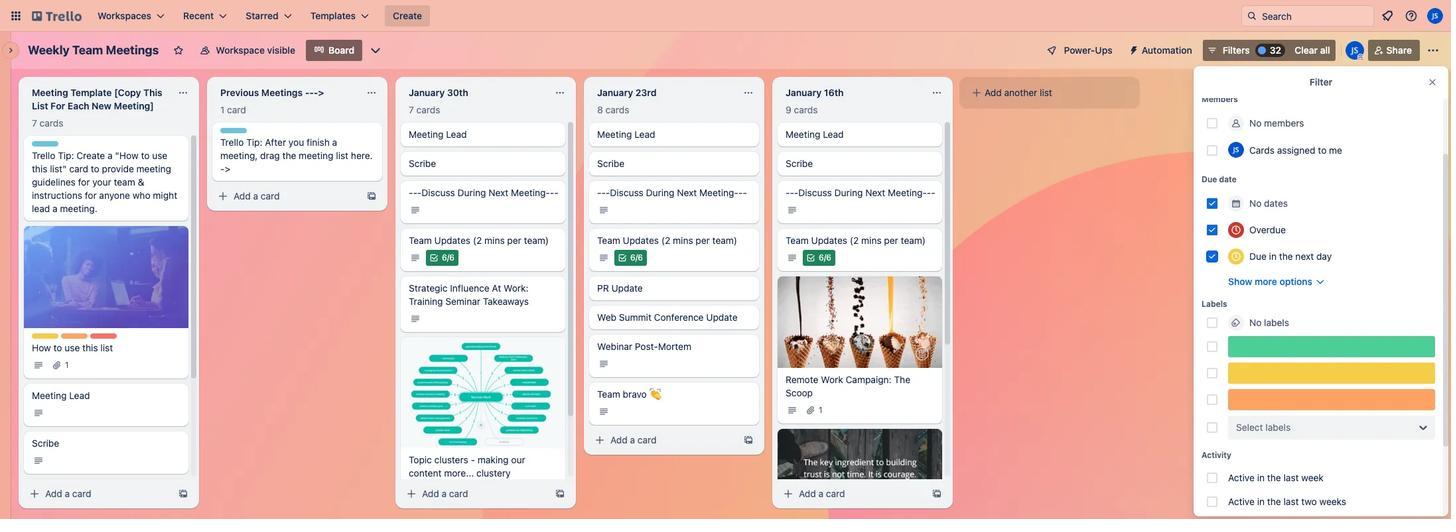 Task type: locate. For each thing, give the bounding box(es) containing it.
2 horizontal spatial next
[[866, 187, 886, 198]]

meeting lead down 8 cards
[[597, 129, 656, 140]]

0 vertical spatial create
[[393, 10, 422, 21]]

1 vertical spatial 7 cards
[[32, 118, 63, 129]]

1 horizontal spatial ---discuss during next meeting---
[[597, 187, 747, 198]]

1 vertical spatial update
[[707, 312, 738, 323]]

update
[[612, 283, 643, 294], [707, 312, 738, 323]]

2 vertical spatial jacob simon (jacobsimon16) image
[[1229, 142, 1245, 158]]

list left here.
[[336, 150, 349, 161]]

update right pr
[[612, 283, 643, 294]]

topic
[[409, 454, 432, 466]]

meeting down how on the bottom
[[32, 390, 67, 401]]

Board name text field
[[21, 40, 166, 61]]

cards right 8
[[606, 104, 630, 116]]

2 discuss from the left
[[610, 187, 644, 198]]

strategic
[[409, 283, 448, 294]]

card for add a card link for january 16th text box
[[826, 489, 846, 500]]

mins for 9 cards
[[862, 235, 882, 246]]

meeting down 8 cards
[[597, 129, 632, 140]]

6/6 for 8 cards
[[631, 253, 643, 263]]

7 cards up list" on the top left of the page
[[32, 118, 63, 129]]

1 horizontal spatial next
[[677, 187, 697, 198]]

card for previous meetings ---> text box on the top left add a card link
[[261, 191, 280, 202]]

customize views image
[[369, 44, 382, 57]]

members
[[1265, 118, 1305, 129]]

lead for 8 cards
[[635, 129, 656, 140]]

labels
[[1265, 317, 1290, 329], [1266, 422, 1291, 434]]

1 vertical spatial last
[[1284, 497, 1300, 508]]

0 vertical spatial 1
[[220, 104, 225, 116]]

2 horizontal spatial per
[[885, 235, 899, 246]]

2 last from the top
[[1284, 497, 1300, 508]]

1 vertical spatial create
[[77, 150, 105, 161]]

tip:
[[246, 137, 263, 148], [58, 150, 74, 161]]

updates for 7 cards
[[435, 235, 471, 246]]

1 horizontal spatial per
[[696, 235, 710, 246]]

close popover image
[[1428, 77, 1439, 88]]

1 vertical spatial use
[[65, 342, 80, 354]]

3 no from the top
[[1250, 317, 1262, 329]]

use right how on the bottom
[[65, 342, 80, 354]]

3 during from the left
[[835, 187, 863, 198]]

1 vertical spatial list
[[336, 150, 349, 161]]

sm image
[[1124, 40, 1142, 58], [971, 86, 984, 100], [409, 204, 422, 217], [597, 252, 611, 265], [616, 252, 629, 265], [805, 252, 818, 265], [409, 313, 422, 326], [597, 358, 611, 371], [786, 404, 799, 418], [805, 404, 818, 418], [597, 406, 611, 419], [32, 407, 45, 420], [594, 434, 607, 447], [405, 488, 418, 501], [782, 488, 795, 501]]

scribe link for 9 cards
[[778, 152, 943, 176]]

0 vertical spatial this
[[32, 163, 47, 175]]

remote
[[786, 374, 819, 386]]

scoop
[[786, 388, 813, 399]]

lead down how to use this list
[[69, 390, 90, 401]]

the
[[283, 150, 296, 161], [1280, 251, 1294, 262], [1268, 473, 1282, 484], [1268, 497, 1282, 508]]

0 vertical spatial meeting
[[299, 150, 334, 161]]

1 up meeting,
[[220, 104, 225, 116]]

1 vertical spatial no
[[1250, 198, 1262, 209]]

3 discuss from the left
[[799, 187, 832, 198]]

use inside "trello tip: create a "how to use this list" card to provide meeting guidelines for your team & instructions for anyone who might lead a meeting."
[[152, 150, 167, 161]]

add for add a card link related to 'meeting template [copy this list for each new meeting]' text field
[[45, 489, 62, 500]]

add a card link for january 30th text field
[[401, 485, 550, 504]]

work:
[[504, 283, 529, 294]]

scribe link for 7 cards
[[401, 152, 566, 176]]

bravo
[[623, 389, 647, 400]]

1 discuss from the left
[[422, 187, 455, 198]]

0 vertical spatial 7
[[409, 104, 414, 116]]

due left date
[[1202, 175, 1218, 185]]

1 team updates (2 mins per team) from the left
[[409, 235, 549, 246]]

0 horizontal spatial create
[[77, 150, 105, 161]]

no down more
[[1250, 317, 1262, 329]]

to up your
[[91, 163, 99, 175]]

to right the "how
[[141, 150, 150, 161]]

0 horizontal spatial team)
[[524, 235, 549, 246]]

add a card link for previous meetings ---> text box on the top left
[[212, 187, 361, 206]]

add a card link for january 16th text box
[[778, 485, 927, 504]]

0 horizontal spatial next
[[489, 187, 509, 198]]

list"
[[50, 163, 67, 175]]

1 horizontal spatial during
[[646, 187, 675, 198]]

jacob simon (jacobsimon16) image left cards
[[1229, 142, 1245, 158]]

lead for 9 cards
[[823, 129, 844, 140]]

recent button
[[175, 5, 235, 27]]

the for active in the last week
[[1268, 473, 1282, 484]]

1 vertical spatial due
[[1250, 251, 1267, 262]]

0 horizontal spatial use
[[65, 342, 80, 354]]

meeting for 9
[[786, 129, 821, 140]]

1 vertical spatial trello
[[32, 150, 55, 161]]

0 horizontal spatial discuss
[[422, 187, 455, 198]]

0 horizontal spatial ---discuss during next meeting--- link
[[401, 181, 566, 224]]

3 team updates (2 mins per team) from the left
[[786, 235, 926, 246]]

for left your
[[78, 177, 90, 188]]

no left dates
[[1250, 198, 1262, 209]]

2 mins from the left
[[673, 235, 694, 246]]

2 no from the top
[[1250, 198, 1262, 209]]

0 horizontal spatial list
[[101, 342, 113, 354]]

last
[[1284, 473, 1300, 484], [1284, 497, 1300, 508]]

list right "another"
[[1040, 87, 1053, 98]]

card inside "trello tip: create a "how to use this list" card to provide meeting guidelines for your team & instructions for anyone who might lead a meeting."
[[69, 163, 88, 175]]

1 horizontal spatial 6/6
[[631, 253, 643, 263]]

meeting- for 7 cards
[[511, 187, 550, 198]]

meeting down finish
[[299, 150, 334, 161]]

trello tip: create a "how to use this list" card to provide meeting guidelines for your team & instructions for anyone who might lead a meeting. link
[[24, 136, 189, 221]]

3 next from the left
[[866, 187, 886, 198]]

1 meeting- from the left
[[511, 187, 550, 198]]

webinar
[[597, 341, 633, 353]]

January 23rd text field
[[590, 82, 736, 104]]

0 horizontal spatial per
[[507, 235, 522, 246]]

1 horizontal spatial updates
[[623, 235, 659, 246]]

tip: for create
[[58, 150, 74, 161]]

2 horizontal spatial mins
[[862, 235, 882, 246]]

1 horizontal spatial use
[[152, 150, 167, 161]]

trello up meeting,
[[220, 137, 244, 148]]

the left the "next" on the right
[[1280, 251, 1294, 262]]

0 horizontal spatial 6/6
[[442, 253, 455, 263]]

no for no members
[[1250, 118, 1262, 129]]

trello inside "trello tip: create a "how to use this list" card to provide meeting guidelines for your team & instructions for anyone who might lead a meeting."
[[32, 150, 55, 161]]

0 vertical spatial trello
[[220, 137, 244, 148]]

2 during from the left
[[646, 187, 675, 198]]

1 horizontal spatial (2
[[662, 235, 671, 246]]

1 horizontal spatial discuss
[[610, 187, 644, 198]]

workspace visible button
[[192, 40, 303, 61]]

1 6/6 from the left
[[442, 253, 455, 263]]

0 vertical spatial due
[[1202, 175, 1218, 185]]

0 vertical spatial last
[[1284, 473, 1300, 484]]

2 horizontal spatial team updates (2 mins per team)
[[786, 235, 926, 246]]

create from template… image for 8 cards
[[744, 436, 754, 446]]

1 ---discuss during next meeting--- link from the left
[[401, 181, 566, 224]]

2 vertical spatial no
[[1250, 317, 1262, 329]]

meeting lead
[[409, 129, 467, 140], [597, 129, 656, 140], [786, 129, 844, 140], [32, 390, 90, 401]]

1 horizontal spatial 7 cards
[[409, 104, 440, 116]]

0 vertical spatial use
[[152, 150, 167, 161]]

👏
[[650, 389, 662, 400]]

due for due date
[[1202, 175, 1218, 185]]

jacob simon (jacobsimon16) image
[[1428, 8, 1444, 24], [1346, 41, 1365, 60], [1229, 142, 1245, 158]]

add a card for january 16th text box
[[799, 489, 846, 500]]

lead down january 30th text field
[[446, 129, 467, 140]]

lead down january 23rd text field
[[635, 129, 656, 140]]

takeaways
[[483, 296, 529, 307]]

during
[[458, 187, 486, 198], [646, 187, 675, 198], [835, 187, 863, 198]]

lead down january 16th text box
[[823, 129, 844, 140]]

0 horizontal spatial 7
[[32, 118, 37, 129]]

cards for january 23rd text field
[[606, 104, 630, 116]]

1 vertical spatial in
[[1258, 473, 1265, 484]]

0 vertical spatial no
[[1250, 118, 1262, 129]]

due
[[1202, 175, 1218, 185], [1250, 251, 1267, 262]]

2 horizontal spatial jacob simon (jacobsimon16) image
[[1428, 8, 1444, 24]]

recent
[[183, 10, 214, 21]]

0 horizontal spatial ---discuss during next meeting---
[[409, 187, 559, 198]]

cards for january 16th text box
[[794, 104, 818, 116]]

meeting lead down january 30th text field
[[409, 129, 467, 140]]

card for add a card link related to 'meeting template [copy this list for each new meeting]' text field
[[72, 489, 91, 500]]

team inside "link"
[[597, 389, 621, 400]]

meetings
[[106, 43, 159, 57]]

1 horizontal spatial trello
[[220, 137, 244, 148]]

6/6
[[442, 253, 455, 263], [631, 253, 643, 263], [819, 253, 832, 263]]

-
[[220, 163, 225, 175], [409, 187, 413, 198], [413, 187, 418, 198], [418, 187, 422, 198], [550, 187, 555, 198], [555, 187, 559, 198], [597, 187, 602, 198], [602, 187, 606, 198], [606, 187, 610, 198], [739, 187, 743, 198], [743, 187, 747, 198], [786, 187, 790, 198], [790, 187, 795, 198], [795, 187, 799, 198], [927, 187, 932, 198], [932, 187, 936, 198], [471, 454, 475, 466]]

labels for no labels
[[1265, 317, 1290, 329]]

cards for 'meeting template [copy this list for each new meeting]' text field
[[40, 118, 63, 129]]

to left 'me' on the right of the page
[[1319, 144, 1327, 156]]

3 (2 from the left
[[850, 235, 859, 246]]

add a card link for 'meeting template [copy this list for each new meeting]' text field
[[24, 485, 173, 504]]

mins
[[485, 235, 505, 246], [673, 235, 694, 246], [862, 235, 882, 246]]

color: green, title: none element
[[1229, 337, 1436, 358]]

due up more
[[1250, 251, 1267, 262]]

pr
[[597, 283, 609, 294]]

add
[[985, 87, 1002, 98], [234, 191, 251, 202], [611, 435, 628, 446], [45, 489, 62, 500], [422, 489, 439, 500], [799, 489, 816, 500]]

tip: inside "trello tip: create a "how to use this list" card to provide meeting guidelines for your team & instructions for anyone who might lead a meeting."
[[58, 150, 74, 161]]

2 next from the left
[[677, 187, 697, 198]]

0 horizontal spatial updates
[[435, 235, 471, 246]]

the for due in the next day
[[1280, 251, 1294, 262]]

7 up guidelines
[[32, 118, 37, 129]]

2 active from the top
[[1229, 497, 1255, 508]]

2 horizontal spatial ---discuss during next meeting---
[[786, 187, 936, 198]]

2 team updates (2 mins per team) from the left
[[597, 235, 738, 246]]

7 cards down january 30th text field
[[409, 104, 440, 116]]

Meeting Template [Copy This List For Each New Meeting] text field
[[24, 82, 170, 117]]

list right how on the bottom
[[101, 342, 113, 354]]

add a card link for january 23rd text field
[[590, 432, 738, 450]]

in up active in the last two weeks
[[1258, 473, 1265, 484]]

0 vertical spatial jacob simon (jacobsimon16) image
[[1428, 8, 1444, 24]]

trello inside trello tip: after you finish a meeting, drag the meeting list here. ->
[[220, 137, 244, 148]]

3 team) from the left
[[901, 235, 926, 246]]

use right the "how
[[152, 150, 167, 161]]

meeting- for 9 cards
[[888, 187, 927, 198]]

1 horizontal spatial mins
[[673, 235, 694, 246]]

active for active in the last week
[[1229, 473, 1255, 484]]

2 horizontal spatial (2
[[850, 235, 859, 246]]

color: yellow, title: none element
[[1229, 363, 1436, 384]]

meeting up &
[[136, 163, 171, 175]]

1 vertical spatial active
[[1229, 497, 1255, 508]]

meeting.
[[60, 203, 97, 214]]

2 horizontal spatial team)
[[901, 235, 926, 246]]

1 vertical spatial labels
[[1266, 422, 1291, 434]]

2 horizontal spatial during
[[835, 187, 863, 198]]

meeting lead for 9 cards
[[786, 129, 844, 140]]

0 horizontal spatial jacob simon (jacobsimon16) image
[[1229, 142, 1245, 158]]

next
[[489, 187, 509, 198], [677, 187, 697, 198], [866, 187, 886, 198]]

meeting-
[[511, 187, 550, 198], [700, 187, 739, 198], [888, 187, 927, 198]]

active in the last week
[[1229, 473, 1324, 484]]

0 vertical spatial 7 cards
[[409, 104, 440, 116]]

2 per from the left
[[696, 235, 710, 246]]

workspaces button
[[90, 5, 173, 27]]

2 updates from the left
[[623, 235, 659, 246]]

trello up list" on the top left of the page
[[32, 150, 55, 161]]

3 6/6 from the left
[[819, 253, 832, 263]]

list
[[1040, 87, 1053, 98], [336, 150, 349, 161], [101, 342, 113, 354]]

the down active in the last week
[[1268, 497, 1282, 508]]

---discuss during next meeting--- link for 8 cards
[[590, 181, 759, 224]]

add a card for january 30th text field
[[422, 489, 468, 500]]

add a card
[[234, 191, 280, 202], [611, 435, 657, 446], [45, 489, 91, 500], [422, 489, 468, 500], [799, 489, 846, 500]]

no
[[1250, 118, 1262, 129], [1250, 198, 1262, 209], [1250, 317, 1262, 329]]

7 down january 30th text field
[[409, 104, 414, 116]]

2 horizontal spatial 1
[[819, 406, 823, 416]]

0 vertical spatial list
[[1040, 87, 1053, 98]]

2 6/6 from the left
[[631, 253, 643, 263]]

0 horizontal spatial 7 cards
[[32, 118, 63, 129]]

1 vertical spatial meeting
[[136, 163, 171, 175]]

1 (2 from the left
[[473, 235, 482, 246]]

team
[[72, 43, 103, 57], [409, 235, 432, 246], [597, 235, 621, 246], [786, 235, 809, 246], [597, 389, 621, 400]]

1 horizontal spatial create
[[393, 10, 422, 21]]

create from template… image for 7 cards
[[555, 489, 566, 500]]

meeting lead link
[[401, 123, 566, 147], [590, 123, 759, 147], [778, 123, 943, 147], [24, 384, 189, 427]]

create from template… image
[[366, 191, 377, 202], [744, 436, 754, 446], [555, 489, 566, 500], [932, 489, 943, 500]]

last left two
[[1284, 497, 1300, 508]]

meeting lead down 9 cards
[[786, 129, 844, 140]]

next
[[1296, 251, 1315, 262]]

3 ---discuss during next meeting--- from the left
[[786, 187, 936, 198]]

0 horizontal spatial due
[[1202, 175, 1218, 185]]

for down your
[[85, 190, 97, 201]]

2 horizontal spatial discuss
[[799, 187, 832, 198]]

7 cards for meeting
[[32, 118, 63, 129]]

team for 7 cards
[[409, 235, 432, 246]]

templates button
[[303, 5, 377, 27]]

1 during from the left
[[458, 187, 486, 198]]

1 updates from the left
[[435, 235, 471, 246]]

jacob simon (jacobsimon16) image right open information menu icon at right
[[1428, 8, 1444, 24]]

0 horizontal spatial trello
[[32, 150, 55, 161]]

0 horizontal spatial meeting-
[[511, 187, 550, 198]]

2 horizontal spatial meeting-
[[888, 187, 927, 198]]

pr update link
[[590, 277, 759, 301]]

the down you
[[283, 150, 296, 161]]

last left week
[[1284, 473, 1300, 484]]

no up cards
[[1250, 118, 1262, 129]]

your
[[92, 177, 111, 188]]

0 horizontal spatial during
[[458, 187, 486, 198]]

32
[[1271, 44, 1282, 56]]

1 horizontal spatial ---discuss during next meeting--- link
[[590, 181, 759, 224]]

discuss for 7 cards
[[422, 187, 455, 198]]

updates
[[435, 235, 471, 246], [623, 235, 659, 246], [812, 235, 848, 246]]

overdue
[[1250, 224, 1287, 236]]

meeting for 7
[[409, 129, 444, 140]]

cards down january 30th text field
[[417, 104, 440, 116]]

1 vertical spatial tip:
[[58, 150, 74, 161]]

(2
[[473, 235, 482, 246], [662, 235, 671, 246], [850, 235, 859, 246]]

1 down how to use this list
[[65, 360, 69, 370]]

1 horizontal spatial update
[[707, 312, 738, 323]]

team) for 7 cards
[[524, 235, 549, 246]]

0 vertical spatial active
[[1229, 473, 1255, 484]]

2 (2 from the left
[[662, 235, 671, 246]]

3 meeting- from the left
[[888, 187, 927, 198]]

jacob simon (jacobsimon16) image right the all at top right
[[1346, 41, 1365, 60]]

mins for 8 cards
[[673, 235, 694, 246]]

0 vertical spatial in
[[1270, 251, 1277, 262]]

1 team) from the left
[[524, 235, 549, 246]]

active down active in the last week
[[1229, 497, 1255, 508]]

1 no from the top
[[1250, 118, 1262, 129]]

meeting
[[299, 150, 334, 161], [136, 163, 171, 175]]

this right how on the bottom
[[82, 342, 98, 354]]

show more options
[[1229, 276, 1313, 287]]

>
[[225, 163, 230, 175]]

a
[[332, 137, 337, 148], [108, 150, 113, 161], [253, 191, 258, 202], [52, 203, 58, 214], [630, 435, 635, 446], [65, 489, 70, 500], [442, 489, 447, 500], [819, 489, 824, 500]]

1 horizontal spatial due
[[1250, 251, 1267, 262]]

day
[[1317, 251, 1333, 262]]

1 vertical spatial 1
[[65, 360, 69, 370]]

sm image inside team bravo 👏 "link"
[[597, 406, 611, 419]]

strategic influence at work: training seminar takeaways link
[[401, 277, 566, 333]]

tip: up meeting,
[[246, 137, 263, 148]]

1 horizontal spatial 1
[[220, 104, 225, 116]]

webinar post-mortem link
[[590, 335, 759, 378]]

2 vertical spatial 1
[[819, 406, 823, 416]]

create inside "trello tip: create a "how to use this list" card to provide meeting guidelines for your team & instructions for anyone who might lead a meeting."
[[77, 150, 105, 161]]

weekly team meetings
[[28, 43, 159, 57]]

0 horizontal spatial this
[[32, 163, 47, 175]]

6/6 for 9 cards
[[819, 253, 832, 263]]

2 ---discuss during next meeting--- link from the left
[[590, 181, 759, 224]]

1 last from the top
[[1284, 473, 1300, 484]]

0 horizontal spatial team updates (2 mins per team)
[[409, 235, 549, 246]]

discuss
[[422, 187, 455, 198], [610, 187, 644, 198], [799, 187, 832, 198]]

2 team) from the left
[[713, 235, 738, 246]]

3 mins from the left
[[862, 235, 882, 246]]

this inside "trello tip: create a "how to use this list" card to provide meeting guidelines for your team & instructions for anyone who might lead a meeting."
[[32, 163, 47, 175]]

2 ---discuss during next meeting--- from the left
[[597, 187, 747, 198]]

scribe for 8
[[597, 158, 625, 169]]

card
[[227, 104, 246, 116], [69, 163, 88, 175], [261, 191, 280, 202], [638, 435, 657, 446], [72, 489, 91, 500], [449, 489, 468, 500], [826, 489, 846, 500]]

meeting down 9 cards
[[786, 129, 821, 140]]

the up active in the last two weeks
[[1268, 473, 1282, 484]]

create from template… image for 1 card
[[366, 191, 377, 202]]

create
[[393, 10, 422, 21], [77, 150, 105, 161]]

1 down the "work"
[[819, 406, 823, 416]]

1 vertical spatial this
[[82, 342, 98, 354]]

this left list" on the top left of the page
[[32, 163, 47, 175]]

cards for january 30th text field
[[417, 104, 440, 116]]

0 vertical spatial for
[[78, 177, 90, 188]]

3 per from the left
[[885, 235, 899, 246]]

update right conference
[[707, 312, 738, 323]]

0 horizontal spatial tip:
[[58, 150, 74, 161]]

tip: inside trello tip: after you finish a meeting, drag the meeting list here. ->
[[246, 137, 263, 148]]

labels down 'show more options' button
[[1265, 317, 1290, 329]]

in for active in the last two weeks
[[1258, 497, 1265, 508]]

2 horizontal spatial ---discuss during next meeting--- link
[[778, 181, 943, 224]]

in down active in the last week
[[1258, 497, 1265, 508]]

1 vertical spatial 7
[[32, 118, 37, 129]]

1 ---discuss during next meeting--- from the left
[[409, 187, 559, 198]]

meeting lead link for 8 cards
[[590, 123, 759, 147]]

Previous Meetings ---> text field
[[212, 82, 358, 104]]

1 next from the left
[[489, 187, 509, 198]]

this member is an admin of this board. image
[[1358, 54, 1364, 60]]

3 updates from the left
[[812, 235, 848, 246]]

sm image inside strategic influence at work: training seminar takeaways link
[[409, 313, 422, 326]]

3 ---discuss during next meeting--- link from the left
[[778, 181, 943, 224]]

cards
[[417, 104, 440, 116], [606, 104, 630, 116], [794, 104, 818, 116], [40, 118, 63, 129]]

1 horizontal spatial team)
[[713, 235, 738, 246]]

last for two
[[1284, 497, 1300, 508]]

2 meeting- from the left
[[700, 187, 739, 198]]

lead
[[446, 129, 467, 140], [635, 129, 656, 140], [823, 129, 844, 140], [69, 390, 90, 401]]

in up show more options
[[1270, 251, 1277, 262]]

workspaces
[[98, 10, 151, 21]]

power-ups
[[1065, 44, 1113, 56]]

1 per from the left
[[507, 235, 522, 246]]

1 active from the top
[[1229, 473, 1255, 484]]

tip: up list" on the top left of the page
[[58, 150, 74, 161]]

automation
[[1142, 44, 1193, 56]]

1 horizontal spatial this
[[82, 342, 98, 354]]

1 mins from the left
[[485, 235, 505, 246]]

2 vertical spatial in
[[1258, 497, 1265, 508]]

trello for trello tip: after you finish a meeting, drag the meeting list here. ->
[[220, 137, 244, 148]]

1 horizontal spatial meeting-
[[700, 187, 739, 198]]

cards up list" on the top left of the page
[[40, 118, 63, 129]]

active down the activity
[[1229, 473, 1255, 484]]

1 horizontal spatial tip:
[[246, 137, 263, 148]]

1 horizontal spatial jacob simon (jacobsimon16) image
[[1346, 41, 1365, 60]]

1 horizontal spatial meeting
[[299, 150, 334, 161]]

two
[[1302, 497, 1318, 508]]

due in the next day
[[1250, 251, 1333, 262]]

sm image
[[216, 190, 230, 203], [597, 204, 611, 217], [786, 204, 799, 217], [409, 252, 422, 265], [428, 252, 441, 265], [786, 252, 799, 265], [32, 359, 45, 372], [50, 359, 64, 372], [32, 454, 45, 468], [28, 488, 41, 501]]

team bravo 👏
[[597, 389, 662, 400]]

this
[[32, 163, 47, 175], [82, 342, 98, 354]]

labels
[[1202, 299, 1228, 309]]

cards right 9
[[794, 104, 818, 116]]

options
[[1280, 276, 1313, 287]]

labels right select
[[1266, 422, 1291, 434]]

meeting down january 30th text field
[[409, 129, 444, 140]]

trello for trello tip: create a "how to use this list" card to provide meeting guidelines for your team & instructions for anyone who might lead a meeting.
[[32, 150, 55, 161]]



Task type: vqa. For each thing, say whether or not it's contained in the screenshot.
list
yes



Task type: describe. For each thing, give the bounding box(es) containing it.
templates
[[310, 10, 356, 21]]

next for 9 cards
[[866, 187, 886, 198]]

updates for 9 cards
[[812, 235, 848, 246]]

meeting- for 8 cards
[[700, 187, 739, 198]]

1 vertical spatial for
[[85, 190, 97, 201]]

meeting inside trello tip: after you finish a meeting, drag the meeting list here. ->
[[299, 150, 334, 161]]

clustery
[[477, 468, 511, 479]]

(2 for 8 cards
[[662, 235, 671, 246]]

team) for 9 cards
[[901, 235, 926, 246]]

you
[[289, 137, 304, 148]]

during for 8 cards
[[646, 187, 675, 198]]

no labels
[[1250, 317, 1290, 329]]

labels for select labels
[[1266, 422, 1291, 434]]

in for active in the last week
[[1258, 473, 1265, 484]]

add a card for 'meeting template [copy this list for each new meeting]' text field
[[45, 489, 91, 500]]

to right how on the bottom
[[53, 342, 62, 354]]

making
[[478, 454, 509, 466]]

add for january 30th text field's add a card link
[[422, 489, 439, 500]]

&
[[138, 177, 144, 188]]

clear all button
[[1290, 40, 1336, 61]]

meeting for 8
[[597, 129, 632, 140]]

Search field
[[1258, 6, 1374, 26]]

week
[[1302, 473, 1324, 484]]

due date
[[1202, 175, 1237, 185]]

how
[[32, 342, 51, 354]]

members
[[1202, 94, 1239, 104]]

sm image inside automation 'button'
[[1124, 40, 1142, 58]]

---discuss during next meeting--- for 7 cards
[[409, 187, 559, 198]]

color: orange, title: none element
[[1229, 390, 1436, 411]]

team updates (2 mins per team) for 8 cards
[[597, 235, 738, 246]]

no members
[[1250, 118, 1305, 129]]

lead for 7 cards
[[446, 129, 467, 140]]

sm image inside "webinar post-mortem" link
[[597, 358, 611, 371]]

webinar post-mortem
[[597, 341, 692, 353]]

create from template… image for 9 cards
[[932, 489, 943, 500]]

last for week
[[1284, 473, 1300, 484]]

cards
[[1250, 144, 1275, 156]]

a inside trello tip: after you finish a meeting, drag the meeting list here. ->
[[332, 137, 337, 148]]

here.
[[351, 150, 373, 161]]

finish
[[307, 137, 330, 148]]

tip: for after
[[246, 137, 263, 148]]

add a card for january 23rd text field
[[611, 435, 657, 446]]

team bravo 👏 link
[[590, 383, 759, 426]]

lead
[[32, 203, 50, 214]]

filter
[[1310, 76, 1333, 88]]

1 vertical spatial jacob simon (jacobsimon16) image
[[1346, 41, 1365, 60]]

clear all
[[1295, 44, 1331, 56]]

0 vertical spatial update
[[612, 283, 643, 294]]

team for 8 cards
[[597, 235, 621, 246]]

show more options button
[[1229, 276, 1326, 289]]

another
[[1005, 87, 1038, 98]]

scribe for 7
[[409, 158, 436, 169]]

show menu image
[[1427, 44, 1441, 57]]

7 cards for -
[[409, 104, 440, 116]]

me
[[1330, 144, 1343, 156]]

---discuss during next meeting--- for 9 cards
[[786, 187, 936, 198]]

during for 9 cards
[[835, 187, 863, 198]]

mortem
[[658, 341, 692, 353]]

share
[[1387, 44, 1413, 56]]

card for january 23rd text field add a card link
[[638, 435, 657, 446]]

add another list link
[[965, 82, 1135, 104]]

- inside the topic clusters - making our content more... clustery
[[471, 454, 475, 466]]

trello tip: create a "how to use this list" card to provide meeting guidelines for your team & instructions for anyone who might lead a meeting.
[[32, 150, 177, 214]]

in for due in the next day
[[1270, 251, 1277, 262]]

no for no labels
[[1250, 317, 1262, 329]]

add a card for previous meetings ---> text box on the top left
[[234, 191, 280, 202]]

starred button
[[238, 5, 300, 27]]

add for january 23rd text field add a card link
[[611, 435, 628, 446]]

create inside button
[[393, 10, 422, 21]]

guidelines
[[32, 177, 76, 188]]

0 horizontal spatial 1
[[65, 360, 69, 370]]

list inside trello tip: after you finish a meeting, drag the meeting list here. ->
[[336, 150, 349, 161]]

dates
[[1265, 198, 1289, 209]]

power-ups button
[[1038, 40, 1121, 61]]

next for 8 cards
[[677, 187, 697, 198]]

at
[[492, 283, 501, 294]]

during for 7 cards
[[458, 187, 486, 198]]

topic clusters - making our content more... clustery link
[[401, 338, 566, 504]]

meeting lead for 8 cards
[[597, 129, 656, 140]]

starred
[[246, 10, 279, 21]]

active in the last two weeks
[[1229, 497, 1347, 508]]

January 30th text field
[[401, 82, 547, 104]]

next for 7 cards
[[489, 187, 509, 198]]

8 cards
[[597, 104, 630, 116]]

web
[[597, 312, 617, 323]]

the
[[895, 374, 911, 386]]

scribe for 9
[[786, 158, 813, 169]]

open information menu image
[[1405, 9, 1419, 23]]

(2 for 9 cards
[[850, 235, 859, 246]]

more
[[1255, 276, 1278, 287]]

meeting lead link for 7 cards
[[401, 123, 566, 147]]

scribe link for 8 cards
[[590, 152, 759, 176]]

active for active in the last two weeks
[[1229, 497, 1255, 508]]

activity
[[1202, 451, 1232, 461]]

due for due in the next day
[[1250, 251, 1267, 262]]

---discuss during next meeting--- for 8 cards
[[597, 187, 747, 198]]

cards assigned to me
[[1250, 144, 1343, 156]]

all
[[1321, 44, 1331, 56]]

2 vertical spatial list
[[101, 342, 113, 354]]

content
[[409, 468, 442, 479]]

the inside trello tip: after you finish a meeting, drag the meeting list here. ->
[[283, 150, 296, 161]]

discuss for 8 cards
[[610, 187, 644, 198]]

no for no dates
[[1250, 198, 1262, 209]]

per for 7 cards
[[507, 235, 522, 246]]

meeting,
[[220, 150, 258, 161]]

power-
[[1065, 44, 1096, 56]]

automation button
[[1124, 40, 1201, 61]]

how to use this list
[[32, 342, 113, 354]]

meeting inside "trello tip: create a "how to use this list" card to provide meeting guidelines for your team & instructions for anyone who might lead a meeting."
[[136, 163, 171, 175]]

the for active in the last two weeks
[[1268, 497, 1282, 508]]

remote work campaign: the scoop
[[786, 374, 911, 399]]

back to home image
[[32, 5, 82, 27]]

weeks
[[1320, 497, 1347, 508]]

board link
[[306, 40, 363, 61]]

no dates
[[1250, 198, 1289, 209]]

team updates (2 mins per team) for 9 cards
[[786, 235, 926, 246]]

8
[[597, 104, 603, 116]]

conference
[[654, 312, 704, 323]]

meeting lead down how to use this list
[[32, 390, 90, 401]]

team inside text box
[[72, 43, 103, 57]]

0 notifications image
[[1380, 8, 1396, 24]]

2 horizontal spatial list
[[1040, 87, 1053, 98]]

7 for meeting
[[32, 118, 37, 129]]

assigned
[[1278, 144, 1316, 156]]

meeting lead link for 9 cards
[[778, 123, 943, 147]]

per for 9 cards
[[885, 235, 899, 246]]

our
[[511, 454, 526, 466]]

primary element
[[0, 0, 1452, 32]]

influence
[[450, 283, 490, 294]]

team
[[114, 177, 135, 188]]

more...
[[444, 468, 474, 479]]

updates for 8 cards
[[623, 235, 659, 246]]

---discuss during next meeting--- link for 9 cards
[[778, 181, 943, 224]]

web summit conference update
[[597, 312, 738, 323]]

- inside trello tip: after you finish a meeting, drag the meeting list here. ->
[[220, 163, 225, 175]]

add for add a card link for january 16th text box
[[799, 489, 816, 500]]

discuss for 9 cards
[[799, 187, 832, 198]]

select
[[1237, 422, 1264, 434]]

post-
[[635, 341, 658, 353]]

clear
[[1295, 44, 1318, 56]]

summit
[[619, 312, 652, 323]]

"how
[[115, 150, 139, 161]]

workspace
[[216, 44, 265, 56]]

date
[[1220, 175, 1237, 185]]

add for previous meetings ---> text box on the top left add a card link
[[234, 191, 251, 202]]

January 16th text field
[[778, 82, 924, 104]]

campaign:
[[846, 374, 892, 386]]

7 for -
[[409, 104, 414, 116]]

search image
[[1247, 11, 1258, 21]]

meeting lead for 7 cards
[[409, 129, 467, 140]]

card for january 30th text field's add a card link
[[449, 489, 468, 500]]

seminar
[[446, 296, 481, 307]]

team for 9 cards
[[786, 235, 809, 246]]

6/6 for 7 cards
[[442, 253, 455, 263]]

create from template… image
[[178, 489, 189, 500]]

add another list
[[985, 87, 1053, 98]]

team) for 8 cards
[[713, 235, 738, 246]]

sm image inside add another list link
[[971, 86, 984, 100]]

clusters
[[435, 454, 469, 466]]

team updates (2 mins per team) for 7 cards
[[409, 235, 549, 246]]

trello tip: after you finish a meeting, drag the meeting list here. -> link
[[212, 123, 382, 181]]

(2 for 7 cards
[[473, 235, 482, 246]]

9 cards
[[786, 104, 818, 116]]

work
[[821, 374, 844, 386]]

mins for 7 cards
[[485, 235, 505, 246]]

instructions
[[32, 190, 82, 201]]

star or unstar board image
[[173, 45, 184, 56]]

share button
[[1369, 40, 1421, 61]]

select labels
[[1237, 422, 1291, 434]]

web summit conference update link
[[590, 306, 759, 330]]

pr update
[[597, 283, 643, 294]]

---discuss during next meeting--- link for 7 cards
[[401, 181, 566, 224]]

anyone
[[99, 190, 130, 201]]

per for 8 cards
[[696, 235, 710, 246]]

drag
[[260, 150, 280, 161]]

topic clusters - making our content more... clustery
[[409, 454, 526, 479]]

1 card
[[220, 104, 246, 116]]



